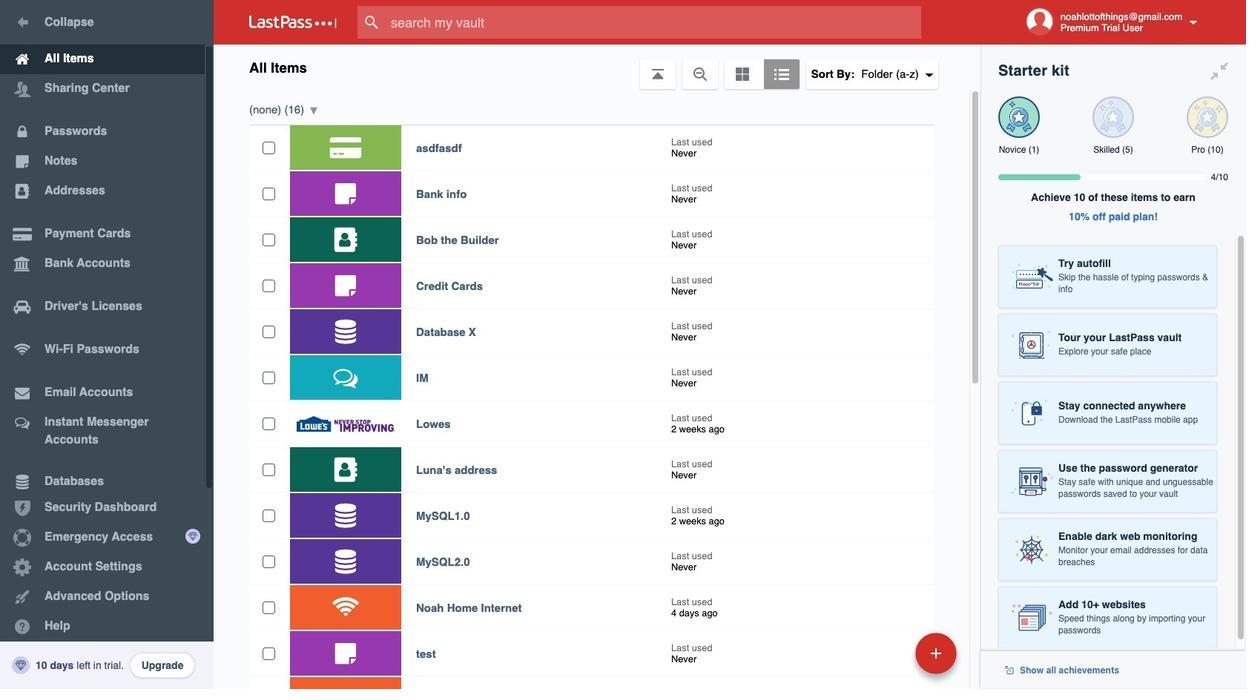 Task type: locate. For each thing, give the bounding box(es) containing it.
Search search field
[[358, 6, 950, 39]]

main navigation navigation
[[0, 0, 214, 689]]

new item element
[[813, 632, 962, 674]]

search my vault text field
[[358, 6, 950, 39]]



Task type: describe. For each thing, give the bounding box(es) containing it.
lastpass image
[[249, 16, 337, 29]]

vault options navigation
[[214, 45, 981, 89]]

new item navigation
[[813, 628, 966, 689]]



